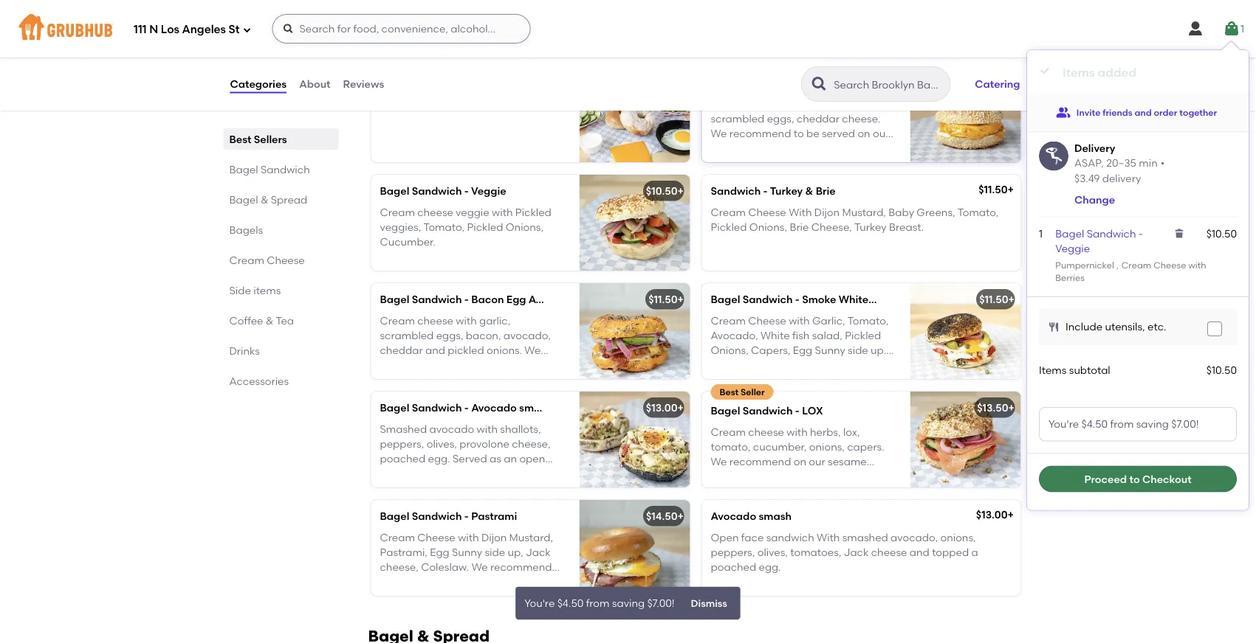 Task type: locate. For each thing, give the bounding box(es) containing it.
1 horizontal spatial saving
[[1136, 418, 1169, 431]]

recommend inside smashed avocado with shallots, peppers, olives, provolone cheese, poached egg. served as an open face sandwich. we recommend to use our plain bagel.
[[477, 468, 538, 481]]

1 vertical spatial peppers,
[[711, 547, 755, 559]]

egg down fish
[[793, 345, 812, 357]]

0 horizontal spatial from
[[586, 598, 610, 610]]

cream
[[711, 97, 746, 110], [380, 206, 415, 219], [711, 206, 746, 219], [229, 254, 264, 267], [1121, 260, 1151, 271], [711, 315, 746, 327], [711, 426, 746, 439], [380, 532, 415, 544]]

side up everything on the bottom right
[[848, 345, 868, 357]]

cream inside cream cheese veggie with pickled veggies, tomato, pickled onions, cucumber.
[[380, 206, 415, 219]]

use
[[380, 483, 397, 496]]

recommend down eggs,
[[729, 127, 791, 140]]

sandwich left 'build'
[[412, 80, 462, 92]]

cream down sandwich - turkey & brie
[[711, 206, 746, 219]]

0 horizontal spatial you're
[[524, 598, 555, 610]]

0 vertical spatial bagel
[[766, 142, 795, 155]]

turkey down cream cheese with garlic, scrambled eggs, cheddar cheese. we recommend to be served on our everything bagel
[[770, 185, 803, 198]]

1 vertical spatial seller
[[741, 387, 765, 398]]

on inside cream cheese with herbs, lox, tomato, cucumber, onions, capers. we recommend on our sesame bagel.
[[794, 456, 806, 469]]

onions, down herbs, on the right of page
[[809, 441, 845, 454]]

cream cheese tab
[[229, 253, 333, 268]]

0 horizontal spatial mustard,
[[509, 532, 553, 544]]

olives, down sandwich
[[757, 547, 788, 559]]

mustard, up cheese,
[[842, 206, 886, 219]]

0 vertical spatial from
[[1110, 418, 1134, 431]]

bagel up bagels
[[229, 193, 258, 206]]

our left sesame
[[809, 456, 825, 469]]

0 vertical spatial mustard,
[[842, 206, 886, 219]]

items added tooltip
[[1027, 41, 1249, 511]]

served up bagel.
[[408, 577, 441, 589]]

salad
[[893, 294, 922, 306]]

we down served
[[458, 468, 474, 481]]

tomato, inside cream cheese veggie with pickled veggies, tomato, pickled onions, cucumber.
[[423, 221, 465, 234]]

catering
[[975, 78, 1020, 90]]

1 horizontal spatial from
[[1110, 418, 1134, 431]]

cheese inside tab
[[267, 254, 305, 267]]

tomato, inside cream cheese with dijon mustard, baby greens, tomato, pickled onions, brie cheese, turkey breast.
[[958, 206, 999, 219]]

dismiss button
[[686, 598, 732, 611]]

baby
[[889, 206, 914, 219]]

scrambled
[[711, 112, 764, 125]]

everything
[[711, 142, 764, 155]]

+ for bagel sandwich - avocado smash
[[677, 402, 684, 415]]

mustard, up up,
[[509, 532, 553, 544]]

0 horizontal spatial side
[[485, 547, 505, 559]]

items subtotal
[[1039, 364, 1110, 377]]

in
[[794, 360, 802, 372]]

$14.50
[[646, 511, 677, 523]]

saving up checkout
[[1136, 418, 1169, 431]]

avocado,
[[891, 532, 938, 544]]

turkey left breast. on the top right of the page
[[854, 221, 887, 234]]

to down eggs,
[[794, 127, 804, 140]]

cream up avocado, at the bottom right of page
[[711, 315, 746, 327]]

0 horizontal spatial with
[[789, 206, 812, 219]]

0 vertical spatial best
[[389, 61, 408, 72]]

0 horizontal spatial egg.
[[428, 453, 450, 466]]

side
[[229, 284, 251, 297]]

0 horizontal spatial turkey
[[770, 185, 803, 198]]

recommend down capers,
[[729, 360, 791, 372]]

1 vertical spatial $4.50
[[557, 598, 584, 610]]

delivery icon image
[[1039, 141, 1068, 171]]

bagel sandwich - lox
[[711, 405, 823, 418]]

cream down bagel sandwich - veggie link at the top of page
[[1121, 260, 1151, 271]]

$10.50 + for cream cheese veggie with pickled veggies, tomato, pickled onions, cucumber.
[[646, 185, 684, 198]]

1 horizontal spatial peppers,
[[711, 547, 755, 559]]

dijon inside cream cheese with dijon mustard, baby greens, tomato, pickled onions, brie cheese, turkey breast.
[[814, 206, 840, 219]]

bagel inside items added tooltip
[[1055, 227, 1084, 240]]

and
[[1135, 107, 1152, 118], [910, 547, 929, 559]]

0 vertical spatial bagel sandwich - veggie
[[380, 185, 506, 198]]

to down pastrami,
[[380, 577, 390, 589]]

cheese
[[835, 77, 873, 89], [748, 206, 786, 219], [267, 254, 305, 267], [1153, 260, 1186, 271], [748, 315, 786, 327], [417, 532, 455, 544], [380, 592, 418, 604]]

main navigation navigation
[[0, 0, 1256, 58]]

jack for tomatoes,
[[844, 547, 869, 559]]

we inside smashed avocado with shallots, peppers, olives, provolone cheese, poached egg. served as an open face sandwich. we recommend to use our plain bagel.
[[458, 468, 474, 481]]

bagel inside tab
[[229, 163, 258, 176]]

to inside cream cheese with dijon mustard, pastrami, egg sunny side up, jack cheese, coleslaw. we recommend to be served on our jalapeno cheese bagel.
[[380, 577, 390, 589]]

bagel up smashed
[[380, 402, 409, 415]]

0 vertical spatial $4.50
[[1081, 418, 1108, 431]]

st
[[229, 23, 240, 36]]

egg up 'garlic,'
[[802, 77, 822, 89]]

0 horizontal spatial sunny
[[452, 547, 482, 559]]

cheese up capers,
[[748, 315, 786, 327]]

1 horizontal spatial $13.00
[[976, 509, 1008, 522]]

jack inside the open face sandwich  with smashed avocado, onions, peppers, olives, tomatoes, jack cheese and topped a poached egg.
[[844, 547, 869, 559]]

cream inside cream cheese with dijon mustard, baby greens, tomato, pickled onions, brie cheese, turkey breast.
[[711, 206, 746, 219]]

items for items added
[[1063, 65, 1095, 80]]

jack inside cream cheese with dijon mustard, pastrami, egg sunny side up, jack cheese, coleslaw. we recommend to be served on our jalapeno cheese bagel.
[[526, 547, 551, 559]]

0 vertical spatial white
[[839, 294, 868, 306]]

cheese for cream cheese with garlic, tomato, avocado, white fish salad, pickled onions, capers, egg sunny side up. we recommend in our everything bagel
[[748, 315, 786, 327]]

turkey inside cream cheese with dijon mustard, baby greens, tomato, pickled onions, brie cheese, turkey breast.
[[854, 221, 887, 234]]

sunny inside cream cheese with garlic, tomato, avocado, white fish salad, pickled onions, capers, egg sunny side up. we recommend in our everything bagel
[[815, 345, 845, 357]]

white
[[839, 294, 868, 306], [761, 330, 790, 342]]

side
[[848, 345, 868, 357], [485, 547, 505, 559]]

pumpernickel
[[1055, 260, 1116, 271]]

1 horizontal spatial you're
[[1049, 418, 1079, 431]]

sunny up coleslaw.
[[452, 547, 482, 559]]

cheese inside cream cheese with garlic, tomato, avocado, white fish salad, pickled onions, capers, egg sunny side up. we recommend in our everything bagel
[[748, 315, 786, 327]]

0 vertical spatial sunny
[[815, 345, 845, 357]]

0 vertical spatial olives,
[[427, 438, 457, 451]]

bagel sandwich -  egg & cheese
[[711, 77, 873, 89]]

cheddar
[[797, 112, 840, 125]]

pickled down veggie
[[467, 221, 503, 234]]

2 jack from the left
[[844, 547, 869, 559]]

our right in
[[805, 360, 821, 372]]

peppers,
[[380, 438, 424, 451], [711, 547, 755, 559]]

recommend down up,
[[490, 562, 552, 574]]

tomato, right greens,
[[958, 206, 999, 219]]

cheese inside cream cheese with herbs, lox, tomato, cucumber, onions, capers. we recommend on our sesame bagel.
[[748, 426, 784, 439]]

lox
[[802, 405, 823, 418]]

cheese for bagel sandwich -  egg & cheese
[[748, 97, 784, 110]]

1 vertical spatial bagel
[[711, 375, 740, 387]]

-
[[795, 77, 800, 89], [464, 80, 469, 92], [464, 185, 469, 198], [763, 185, 768, 198], [1138, 227, 1143, 240], [464, 294, 469, 306], [795, 294, 800, 306], [464, 402, 469, 415], [795, 405, 800, 418], [464, 511, 469, 523]]

1 horizontal spatial bagel.
[[711, 471, 742, 484]]

with inside cream cheese with herbs, lox, tomato, cucumber, onions, capers. we recommend on our sesame bagel.
[[787, 426, 808, 439]]

sunny inside cream cheese with dijon mustard, pastrami, egg sunny side up, jack cheese, coleslaw. we recommend to be served on our jalapeno cheese bagel.
[[452, 547, 482, 559]]

1 vertical spatial $10.50 +
[[646, 185, 684, 198]]

bagel. right plain on the bottom
[[446, 483, 478, 496]]

cheese inside cream cheese veggie with pickled veggies, tomato, pickled onions, cucumber.
[[417, 206, 453, 219]]

sandwich up best seller bagel sandwich - build your own
[[417, 32, 494, 51]]

cream inside cream cheese with garlic, tomato, avocado, white fish salad, pickled onions, capers, egg sunny side up. we recommend in our everything bagel
[[711, 315, 746, 327]]

1 vertical spatial from
[[586, 598, 610, 610]]

1 horizontal spatial be
[[806, 127, 819, 140]]

order
[[1154, 107, 1177, 118]]

sandwich down best seller
[[743, 405, 793, 418]]

side left up,
[[485, 547, 505, 559]]

bagel down best seller
[[711, 405, 740, 418]]

1 vertical spatial on
[[794, 456, 806, 469]]

cream for cream cheese with garlic, tomato, avocado, white fish salad, pickled onions, capers, egg sunny side up. we recommend in our everything bagel
[[711, 315, 746, 327]]

from down bagel sandwich - pastrami 'image'
[[586, 598, 610, 610]]

bagel.
[[420, 592, 452, 604]]

olives, down avocado
[[427, 438, 457, 451]]

0 vertical spatial face
[[380, 468, 402, 481]]

1 vertical spatial $7.00!
[[647, 598, 675, 610]]

cream up "tomato,"
[[711, 426, 746, 439]]

0 horizontal spatial seller
[[410, 61, 434, 72]]

svg image
[[282, 23, 294, 35], [243, 25, 251, 34]]

bagel inside cream cheese with garlic, scrambled eggs, cheddar cheese. we recommend to be served on our everything bagel
[[766, 142, 795, 155]]

we up everything
[[711, 127, 727, 140]]

egg. down sandwich
[[759, 562, 781, 574]]

1 horizontal spatial and
[[1135, 107, 1152, 118]]

your
[[499, 80, 521, 92]]

2 vertical spatial avocado
[[711, 511, 756, 523]]

2 horizontal spatial avocado
[[711, 511, 756, 523]]

from up proceed to checkout
[[1110, 418, 1134, 431]]

cream inside cream cheese with garlic, scrambled eggs, cheddar cheese. we recommend to be served on our everything bagel
[[711, 97, 746, 110]]

$4.50
[[1081, 418, 1108, 431], [557, 598, 584, 610]]

1 horizontal spatial bagel
[[766, 142, 795, 155]]

1 vertical spatial sunny
[[452, 547, 482, 559]]

- inside best seller bagel sandwich - build your own
[[464, 80, 469, 92]]

cream for cream cheese with herbs, lox, tomato, cucumber, onions, capers. we recommend on our sesame bagel.
[[711, 426, 746, 439]]

cream up veggies,
[[380, 206, 415, 219]]

cream for cream cheese with berries
[[1121, 260, 1151, 271]]

bagel sandwich tab
[[229, 162, 333, 177]]

bagel sandwich - veggie inside items added tooltip
[[1055, 227, 1143, 255]]

sandwich - turkey & brie
[[711, 185, 836, 198]]

best
[[389, 61, 408, 72], [229, 133, 251, 145], [720, 387, 739, 398]]

our
[[873, 127, 889, 140], [805, 360, 821, 372], [809, 456, 825, 469], [400, 483, 416, 496], [459, 577, 476, 589]]

cheese inside cream cheese with dijon mustard, baby greens, tomato, pickled onions, brie cheese, turkey breast.
[[748, 206, 786, 219]]

berries
[[1055, 273, 1085, 283]]

bagels tab
[[229, 222, 333, 238]]

egg inside cream cheese with dijon mustard, pastrami, egg sunny side up, jack cheese, coleslaw. we recommend to be served on our jalapeno cheese bagel.
[[430, 547, 449, 559]]

cream for cream cheese with garlic, scrambled eggs, cheddar cheese. we recommend to be served on our everything bagel
[[711, 97, 746, 110]]

be down 'cheddar'
[[806, 127, 819, 140]]

we up jalapeno
[[472, 562, 488, 574]]

1 horizontal spatial served
[[822, 127, 855, 140]]

mustard, for sandwich - turkey & brie
[[842, 206, 886, 219]]

0 horizontal spatial poached
[[380, 453, 425, 466]]

peppers, down smashed
[[380, 438, 424, 451]]

$11.50 +
[[978, 184, 1014, 196], [648, 294, 684, 306], [979, 294, 1014, 306]]

egg inside cream cheese with garlic, tomato, avocado, white fish salad, pickled onions, capers, egg sunny side up. we recommend in our everything bagel
[[793, 345, 812, 357]]

$7.00! inside alert
[[647, 598, 675, 610]]

dijon
[[814, 206, 840, 219], [481, 532, 507, 544]]

we down avocado, at the bottom right of page
[[711, 360, 727, 372]]

1 vertical spatial smash
[[759, 511, 792, 523]]

etc.
[[1147, 321, 1166, 334]]

white left fish in the right top of the page
[[839, 294, 868, 306]]

with for onions,
[[787, 426, 808, 439]]

cheese, inside smashed avocado with shallots, peppers, olives, provolone cheese, poached egg. served as an open face sandwich. we recommend to use our plain bagel.
[[512, 438, 551, 451]]

1 vertical spatial served
[[408, 577, 441, 589]]

tomato, down veggie
[[423, 221, 465, 234]]

$7.00! left the dismiss button
[[647, 598, 675, 610]]

cheese for bagel sandwich - veggie
[[417, 206, 453, 219]]

0 horizontal spatial and
[[910, 547, 929, 559]]

0 horizontal spatial $7.00!
[[647, 598, 675, 610]]

turkey
[[770, 185, 803, 198], [854, 221, 887, 234]]

1 vertical spatial face
[[741, 532, 764, 544]]

1 vertical spatial you're $4.50 from saving $7.00!
[[524, 598, 675, 610]]

$13.00 +
[[646, 402, 684, 415], [976, 509, 1014, 522]]

avocado smash
[[711, 511, 792, 523]]

0 horizontal spatial olives,
[[427, 438, 457, 451]]

poached
[[380, 453, 425, 466], [711, 562, 756, 574]]

2 horizontal spatial onions,
[[749, 221, 787, 234]]

1 jack from the left
[[526, 547, 551, 559]]

0 vertical spatial poached
[[380, 453, 425, 466]]

bagel sandwich - pastrami
[[380, 511, 517, 523]]

smash up sandwich
[[759, 511, 792, 523]]

cream inside cream cheese with berries
[[1121, 260, 1151, 271]]

seller for best seller
[[741, 387, 765, 398]]

utensils,
[[1105, 321, 1145, 334]]

0 vertical spatial brie
[[816, 185, 836, 198]]

asap,
[[1074, 157, 1104, 170]]

bagel. down "tomato,"
[[711, 471, 742, 484]]

cheese down bagel sandwich - pastrami at the left bottom of page
[[417, 532, 455, 544]]

1 vertical spatial poached
[[711, 562, 756, 574]]

saving down bagel sandwich - pastrami 'image'
[[612, 598, 645, 610]]

cream cheese with dijon mustard, pastrami, egg sunny side up, jack cheese, coleslaw. we recommend to be served on our jalapeno cheese bagel.
[[380, 532, 553, 604]]

bagel sandwich
[[368, 32, 494, 51], [229, 163, 310, 176]]

peppers, inside smashed avocado with shallots, peppers, olives, provolone cheese, poached egg. served as an open face sandwich. we recommend to use our plain bagel.
[[380, 438, 424, 451]]

seller inside best seller bagel sandwich - build your own
[[410, 61, 434, 72]]

1 vertical spatial side
[[485, 547, 505, 559]]

cheese, up open
[[512, 438, 551, 451]]

an
[[504, 453, 517, 466]]

cheese down sandwich - turkey & brie
[[748, 206, 786, 219]]

with inside cream cheese with garlic, tomato, avocado, white fish salad, pickled onions, capers, egg sunny side up. we recommend in our everything bagel
[[789, 315, 810, 327]]

bagel
[[368, 32, 413, 51], [711, 77, 740, 89], [380, 80, 409, 92], [229, 163, 258, 176], [380, 185, 409, 198], [229, 193, 258, 206], [1055, 227, 1084, 240], [380, 294, 409, 306], [711, 294, 740, 306], [380, 402, 409, 415], [711, 405, 740, 418], [380, 511, 409, 523]]

sandwich
[[417, 32, 494, 51], [743, 77, 793, 89], [412, 80, 462, 92], [261, 163, 310, 176], [412, 185, 462, 198], [711, 185, 761, 198], [1087, 227, 1136, 240], [412, 294, 462, 306], [743, 294, 793, 306], [412, 402, 462, 415], [743, 405, 793, 418], [412, 511, 462, 523]]

1 horizontal spatial poached
[[711, 562, 756, 574]]

side items tab
[[229, 283, 333, 298]]

2 horizontal spatial best
[[720, 387, 739, 398]]

cheese
[[748, 97, 784, 110], [417, 206, 453, 219], [587, 294, 623, 306], [748, 426, 784, 439], [871, 547, 907, 559]]

0 horizontal spatial 1
[[1039, 227, 1043, 240]]

1 horizontal spatial best
[[389, 61, 408, 72]]

with inside smashed avocado with shallots, peppers, olives, provolone cheese, poached egg. served as an open face sandwich. we recommend to use our plain bagel.
[[477, 423, 498, 436]]

1 horizontal spatial jack
[[844, 547, 869, 559]]

bagel sandwich - veggie image
[[579, 175, 690, 271]]

our inside cream cheese with garlic, tomato, avocado, white fish salad, pickled onions, capers, egg sunny side up. we recommend in our everything bagel
[[805, 360, 821, 372]]

1 horizontal spatial cheese,
[[512, 438, 551, 451]]

dijon for with
[[481, 532, 507, 544]]

0 horizontal spatial best
[[229, 133, 251, 145]]

0 vertical spatial and
[[1135, 107, 1152, 118]]

1 horizontal spatial $4.50
[[1081, 418, 1108, 431]]

svg image
[[1187, 20, 1204, 38], [1223, 20, 1240, 38], [1039, 65, 1051, 77], [1173, 228, 1185, 240], [1048, 321, 1060, 333], [1210, 325, 1219, 334]]

open
[[711, 532, 739, 544]]

jack for up,
[[526, 547, 551, 559]]

bagel sandwich - bacon egg avocado & cheese image
[[579, 284, 690, 380]]

bagel sandwich inside tab
[[229, 163, 310, 176]]

egg.
[[428, 453, 450, 466], [759, 562, 781, 574]]

0 horizontal spatial onions,
[[506, 221, 543, 234]]

avocado
[[529, 294, 574, 306], [471, 402, 517, 415], [711, 511, 756, 523]]

0 vertical spatial seller
[[410, 61, 434, 72]]

bagel sandwich - veggie link
[[1055, 227, 1143, 255]]

capers.
[[847, 441, 884, 454]]

smash
[[519, 402, 552, 415], [759, 511, 792, 523]]

items
[[253, 284, 281, 297]]

tomato,
[[711, 441, 751, 454]]

bagel. inside cream cheese with herbs, lox, tomato, cucumber, onions, capers. we recommend on our sesame bagel.
[[711, 471, 742, 484]]

face down avocado smash
[[741, 532, 764, 544]]

jack
[[526, 547, 551, 559], [844, 547, 869, 559]]

categories
[[230, 78, 287, 90]]

best inside best seller bagel sandwich - build your own
[[389, 61, 408, 72]]

cheese right search icon at the right of the page
[[835, 77, 873, 89]]

- left lox at right bottom
[[795, 405, 800, 418]]

up,
[[508, 547, 523, 559]]

dismiss
[[691, 598, 727, 610]]

saving
[[1136, 418, 1169, 431], [612, 598, 645, 610]]

0 vertical spatial on
[[858, 127, 870, 140]]

1 horizontal spatial bagel sandwich
[[368, 32, 494, 51]]

veggies,
[[380, 221, 421, 234]]

2 vertical spatial tomato,
[[848, 315, 889, 327]]

egg up coleslaw.
[[430, 547, 449, 559]]

side items
[[229, 284, 281, 297]]

proceed to checkout button
[[1039, 466, 1237, 493]]

you're
[[1049, 418, 1079, 431], [524, 598, 555, 610]]

bagel inside "tab"
[[229, 193, 258, 206]]

smashed avocado with shallots, peppers, olives, provolone cheese, poached egg. served as an open face sandwich. we recommend to use our plain bagel.
[[380, 423, 551, 496]]

+ for bagel sandwich -  egg & cheese
[[1008, 77, 1014, 89]]

1 horizontal spatial dijon
[[814, 206, 840, 219]]

1 vertical spatial turkey
[[854, 221, 887, 234]]

1 vertical spatial avocado
[[471, 402, 517, 415]]

0 horizontal spatial be
[[393, 577, 406, 589]]

and left order
[[1135, 107, 1152, 118]]

you're inside items added tooltip
[[1049, 418, 1079, 431]]

0 vertical spatial side
[[848, 345, 868, 357]]

cream up 'scrambled'
[[711, 97, 746, 110]]

cheese for cream cheese with dijon mustard, pastrami, egg sunny side up, jack cheese, coleslaw. we recommend to be served on our jalapeno cheese bagel.
[[417, 532, 455, 544]]

face up use
[[380, 468, 402, 481]]

0 horizontal spatial on
[[444, 577, 457, 589]]

angeles
[[182, 23, 226, 36]]

1 vertical spatial tomato,
[[423, 221, 465, 234]]

cream down bagels
[[229, 254, 264, 267]]

together
[[1179, 107, 1217, 118]]

+ for bagel sandwich - veggie
[[677, 185, 684, 198]]

cream cheese with herbs, lox, tomato, cucumber, onions, capers. we recommend on our sesame bagel.
[[711, 426, 884, 484]]

our down cheese.
[[873, 127, 889, 140]]

capers,
[[751, 345, 790, 357]]

1 vertical spatial and
[[910, 547, 929, 559]]

1 vertical spatial mustard,
[[509, 532, 553, 544]]

delivery
[[1102, 172, 1141, 185]]

tomato, down fish in the right top of the page
[[848, 315, 889, 327]]

shallots,
[[500, 423, 541, 436]]

$14.50 +
[[646, 511, 684, 523]]

0 horizontal spatial you're $4.50 from saving $7.00!
[[524, 598, 675, 610]]

best down "search for food, convenience, alcohol..." search box
[[389, 61, 408, 72]]

onions,
[[506, 221, 543, 234], [749, 221, 787, 234], [711, 345, 749, 357]]

served down 'cheddar'
[[822, 127, 855, 140]]

smash up "shallots,"
[[519, 402, 552, 415]]

0 horizontal spatial peppers,
[[380, 438, 424, 451]]

best inside tab
[[229, 133, 251, 145]]

pickled down sandwich - turkey & brie
[[711, 221, 747, 234]]

sandwich up spread
[[261, 163, 310, 176]]

1 horizontal spatial tomato,
[[848, 315, 889, 327]]

items left subtotal
[[1039, 364, 1067, 377]]

0 vertical spatial avocado
[[529, 294, 574, 306]]

jack right up,
[[526, 547, 551, 559]]

1 vertical spatial veggie
[[1055, 242, 1090, 255]]

Search for food, convenience, alcohol... search field
[[272, 14, 531, 44]]

cheese,
[[811, 221, 852, 234]]

our down coleslaw.
[[459, 577, 476, 589]]

1 vertical spatial dijon
[[481, 532, 507, 544]]

0 horizontal spatial saving
[[612, 598, 645, 610]]

1 horizontal spatial $13.00 +
[[976, 509, 1014, 522]]

1 horizontal spatial seller
[[741, 387, 765, 398]]

brie left cheese,
[[790, 221, 809, 234]]

cream inside cream cheese with dijon mustard, pastrami, egg sunny side up, jack cheese, coleslaw. we recommend to be served on our jalapeno cheese bagel.
[[380, 532, 415, 544]]

you're $4.50 from saving $7.00! inside items added tooltip
[[1049, 418, 1199, 431]]

1 vertical spatial saving
[[612, 598, 645, 610]]

cream up pastrami,
[[380, 532, 415, 544]]

1 horizontal spatial $7.00!
[[1171, 418, 1199, 431]]

cream inside cream cheese with herbs, lox, tomato, cucumber, onions, capers. we recommend on our sesame bagel.
[[711, 426, 746, 439]]

best left "sellers"
[[229, 133, 251, 145]]

egg. up 'sandwich.'
[[428, 453, 450, 466]]

0 vertical spatial onions,
[[809, 441, 845, 454]]

accessories tab
[[229, 374, 333, 389]]

olives,
[[427, 438, 457, 451], [757, 547, 788, 559]]

sunny down salad,
[[815, 345, 845, 357]]

cheese, inside cream cheese with dijon mustard, pastrami, egg sunny side up, jack cheese, coleslaw. we recommend to be served on our jalapeno cheese bagel.
[[380, 562, 419, 574]]

bagel down best sellers
[[229, 163, 258, 176]]

to down open
[[541, 468, 551, 481]]

people icon image
[[1056, 105, 1071, 120]]

1 horizontal spatial face
[[741, 532, 764, 544]]

poached inside smashed avocado with shallots, peppers, olives, provolone cheese, poached egg. served as an open face sandwich. we recommend to use our plain bagel.
[[380, 453, 425, 466]]

bagel sandwich - avocado smash
[[380, 402, 552, 415]]

$11.50 for bagel sandwich - bacon egg avocado & cheese
[[648, 294, 677, 306]]

with up tomatoes,
[[817, 532, 840, 544]]

items left added
[[1063, 65, 1095, 80]]

with inside cream cheese with dijon mustard, pastrami, egg sunny side up, jack cheese, coleslaw. we recommend to be served on our jalapeno cheese bagel.
[[458, 532, 479, 544]]

0 horizontal spatial cheese,
[[380, 562, 419, 574]]

brie
[[816, 185, 836, 198], [790, 221, 809, 234]]

bagel & spread tab
[[229, 192, 333, 207]]

1 horizontal spatial with
[[817, 532, 840, 544]]

pickled up up.
[[845, 330, 881, 342]]

poached down open
[[711, 562, 756, 574]]

mustard, inside cream cheese with dijon mustard, pastrami, egg sunny side up, jack cheese, coleslaw. we recommend to be served on our jalapeno cheese bagel.
[[509, 532, 553, 544]]

cheese inside cream cheese with berries
[[1153, 260, 1186, 271]]

0 horizontal spatial bagel.
[[446, 483, 478, 496]]

herbs,
[[810, 426, 841, 439]]

1 vertical spatial $13.00
[[976, 509, 1008, 522]]

1 horizontal spatial avocado
[[529, 294, 574, 306]]

avocado up "shallots,"
[[471, 402, 517, 415]]

0 vertical spatial be
[[806, 127, 819, 140]]

bagel sandwich - veggie up pumpernickel
[[1055, 227, 1143, 255]]

1 horizontal spatial onions,
[[711, 345, 749, 357]]



Task type: describe. For each thing, give the bounding box(es) containing it.
spread
[[271, 193, 307, 206]]

topped
[[932, 547, 969, 559]]

and inside button
[[1135, 107, 1152, 118]]

0 vertical spatial $13.00
[[646, 402, 677, 415]]

cream cheese
[[229, 254, 305, 267]]

invite
[[1076, 107, 1100, 118]]

drinks
[[229, 345, 260, 357]]

provolone
[[459, 438, 509, 451]]

cheese for bagel sandwich - lox
[[748, 426, 784, 439]]

jalapeno
[[478, 577, 526, 589]]

our inside cream cheese with herbs, lox, tomato, cucumber, onions, capers. we recommend on our sesame bagel.
[[809, 456, 825, 469]]

best seller
[[720, 387, 765, 398]]

- inside items added tooltip
[[1138, 227, 1143, 240]]

you're $4.50 from saving $7.00! inside alert
[[524, 598, 675, 610]]

onions, inside cream cheese with garlic, tomato, avocado, white fish salad, pickled onions, capers, egg sunny side up. we recommend in our everything bagel
[[711, 345, 749, 357]]

with inside cream cheese veggie with pickled veggies, tomato, pickled onions, cucumber.
[[492, 206, 513, 219]]

pickled right veggie
[[515, 206, 551, 219]]

our inside smashed avocado with shallots, peppers, olives, provolone cheese, poached egg. served as an open face sandwich. we recommend to use our plain bagel.
[[400, 483, 416, 496]]

onions, inside cream cheese with dijon mustard, baby greens, tomato, pickled onions, brie cheese, turkey breast.
[[749, 221, 787, 234]]

fish
[[871, 294, 891, 306]]

fish
[[792, 330, 809, 342]]

saving inside alert
[[612, 598, 645, 610]]

n
[[149, 23, 158, 36]]

best seller bagel sandwich - build your own
[[380, 61, 547, 92]]

friends
[[1103, 107, 1132, 118]]

bagel sandwich - avocado smash image
[[579, 392, 690, 488]]

$10.50 + for cream cheese with garlic, scrambled eggs, cheddar cheese. we recommend to be served on our everything bagel
[[977, 77, 1014, 89]]

& inside coffee & tea tab
[[266, 315, 273, 327]]

smashed
[[842, 532, 888, 544]]

bagel sandwich - smoke white fish salad image
[[910, 284, 1021, 380]]

sandwich down everything
[[711, 185, 761, 198]]

bagel sandwich -  egg & cheese image
[[910, 67, 1021, 163]]

saving inside items added tooltip
[[1136, 418, 1169, 431]]

0 horizontal spatial veggie
[[471, 185, 506, 198]]

our inside cream cheese with dijon mustard, pastrami, egg sunny side up, jack cheese, coleslaw. we recommend to be served on our jalapeno cheese bagel.
[[459, 577, 476, 589]]

sandwich
[[766, 532, 814, 544]]

1 inside button
[[1240, 22, 1244, 35]]

111
[[134, 23, 147, 36]]

from inside alert
[[586, 598, 610, 610]]

proceed
[[1084, 473, 1127, 486]]

bagel down use
[[380, 511, 409, 523]]

subtotal
[[1069, 364, 1110, 377]]

$11.50 for bagel sandwich - smoke white fish salad
[[979, 294, 1008, 306]]

cream for cream cheese veggie with pickled veggies, tomato, pickled onions, cucumber.
[[380, 206, 415, 219]]

smoke
[[802, 294, 836, 306]]

0 vertical spatial bagel sandwich
[[368, 32, 494, 51]]

1 inside items added tooltip
[[1039, 227, 1043, 240]]

+ for bagel sandwich - bacon egg avocado & cheese
[[677, 294, 684, 306]]

sandwich up eggs,
[[743, 77, 793, 89]]

- left search icon at the right of the page
[[795, 77, 800, 89]]

min
[[1139, 157, 1158, 170]]

best for best sellers
[[229, 133, 251, 145]]

delivery asap, 20–35 min • $3.49 delivery
[[1074, 142, 1165, 185]]

with for sunny
[[458, 532, 479, 544]]

tomatoes,
[[790, 547, 841, 559]]

- down everything
[[763, 185, 768, 198]]

cream for cream cheese with dijon mustard, pastrami, egg sunny side up, jack cheese, coleslaw. we recommend to be served on our jalapeno cheese bagel.
[[380, 532, 415, 544]]

bagel & spread
[[229, 193, 307, 206]]

include
[[1065, 321, 1102, 334]]

to inside smashed avocado with shallots, peppers, olives, provolone cheese, poached egg. served as an open face sandwich. we recommend to use our plain bagel.
[[541, 468, 551, 481]]

$4.50 inside items added tooltip
[[1081, 418, 1108, 431]]

bagel inside cream cheese with garlic, tomato, avocado, white fish salad, pickled onions, capers, egg sunny side up. we recommend in our everything bagel
[[711, 375, 740, 387]]

as
[[490, 453, 501, 466]]

sandwich inside bagel sandwich tab
[[261, 163, 310, 176]]

poached inside the open face sandwich  with smashed avocado, onions, peppers, olives, tomatoes, jack cheese and topped a poached egg.
[[711, 562, 756, 574]]

bagel up reviews
[[368, 32, 413, 51]]

about button
[[298, 58, 331, 111]]

to inside cream cheese with garlic, scrambled eggs, cheddar cheese. we recommend to be served on our everything bagel
[[794, 127, 804, 140]]

onions, inside cream cheese with herbs, lox, tomato, cucumber, onions, capers. we recommend on our sesame bagel.
[[809, 441, 845, 454]]

tea
[[276, 315, 294, 327]]

- left the 'pastrami'
[[464, 511, 469, 523]]

111 n los angeles st
[[134, 23, 240, 36]]

1 horizontal spatial svg image
[[282, 23, 294, 35]]

olives, inside the open face sandwich  with smashed avocado, onions, peppers, olives, tomatoes, jack cheese and topped a poached egg.
[[757, 547, 788, 559]]

bagel up avocado, at the bottom right of page
[[711, 294, 740, 306]]

search icon image
[[810, 75, 828, 93]]

sandwich left bacon
[[412, 294, 462, 306]]

reviews
[[343, 78, 384, 90]]

side inside cream cheese with garlic, tomato, avocado, white fish salad, pickled onions, capers, egg sunny side up. we recommend in our everything bagel
[[848, 345, 868, 357]]

cheese inside the open face sandwich  with smashed avocado, onions, peppers, olives, tomatoes, jack cheese and topped a poached egg.
[[871, 547, 907, 559]]

you're inside alert
[[524, 598, 555, 610]]

- up veggie
[[464, 185, 469, 198]]

with for fish
[[789, 315, 810, 327]]

- left bacon
[[464, 294, 469, 306]]

with inside cream cheese with dijon mustard, baby greens, tomato, pickled onions, brie cheese, turkey breast.
[[789, 206, 812, 219]]

pickled inside cream cheese with garlic, tomato, avocado, white fish salad, pickled onions, capers, egg sunny side up. we recommend in our everything bagel
[[845, 330, 881, 342]]

be inside cream cheese with dijon mustard, pastrami, egg sunny side up, jack cheese, coleslaw. we recommend to be served on our jalapeno cheese bagel.
[[393, 577, 406, 589]]

sandwich inside bagel sandwich - veggie link
[[1087, 227, 1136, 240]]

1 horizontal spatial white
[[839, 294, 868, 306]]

and inside the open face sandwich  with smashed avocado, onions, peppers, olives, tomatoes, jack cheese and topped a poached egg.
[[910, 547, 929, 559]]

bagel. inside smashed avocado with shallots, peppers, olives, provolone cheese, poached egg. served as an open face sandwich. we recommend to use our plain bagel.
[[446, 483, 478, 496]]

pickled inside cream cheese with dijon mustard, baby greens, tomato, pickled onions, brie cheese, turkey breast.
[[711, 221, 747, 234]]

cream cheese veggie with pickled veggies, tomato, pickled onions, cucumber.
[[380, 206, 551, 249]]

best for best seller bagel sandwich - build your own
[[389, 61, 408, 72]]

best for best seller
[[720, 387, 739, 398]]

with for cheese,
[[477, 423, 498, 436]]

cream for cream cheese with dijon mustard, baby greens, tomato, pickled onions, brie cheese, turkey breast.
[[711, 206, 746, 219]]

garlic,
[[812, 315, 845, 327]]

0 horizontal spatial bagel sandwich - veggie
[[380, 185, 506, 198]]

& inside bagel & spread "tab"
[[261, 193, 268, 206]]

on inside cream cheese with dijon mustard, pastrami, egg sunny side up, jack cheese, coleslaw. we recommend to be served on our jalapeno cheese bagel.
[[444, 577, 457, 589]]

onions, inside cream cheese veggie with pickled veggies, tomato, pickled onions, cucumber.
[[506, 221, 543, 234]]

reviews button
[[342, 58, 385, 111]]

pastrami
[[471, 511, 517, 523]]

cream for cream cheese
[[229, 254, 264, 267]]

0 horizontal spatial $13.00 +
[[646, 402, 684, 415]]

egg. inside the open face sandwich  with smashed avocado, onions, peppers, olives, tomatoes, jack cheese and topped a poached egg.
[[759, 562, 781, 574]]

brie inside cream cheese with dijon mustard, baby greens, tomato, pickled onions, brie cheese, turkey breast.
[[790, 221, 809, 234]]

smashed
[[380, 423, 427, 436]]

with for cheese.
[[787, 97, 808, 110]]

cheese left bagel.
[[380, 592, 418, 604]]

face inside the open face sandwich  with smashed avocado, onions, peppers, olives, tomatoes, jack cheese and topped a poached egg.
[[741, 532, 764, 544]]

we inside cream cheese with herbs, lox, tomato, cucumber, onions, capers. we recommend on our sesame bagel.
[[711, 456, 727, 469]]

be inside cream cheese with garlic, scrambled eggs, cheddar cheese. we recommend to be served on our everything bagel
[[806, 127, 819, 140]]

veggie
[[456, 206, 489, 219]]

dijon for with
[[814, 206, 840, 219]]

bagel up veggies,
[[380, 185, 409, 198]]

sandwich inside best seller bagel sandwich - build your own
[[412, 80, 462, 92]]

eggs,
[[767, 112, 794, 125]]

salad,
[[812, 330, 842, 342]]

coffee & tea tab
[[229, 313, 333, 329]]

up.
[[871, 345, 886, 357]]

sellers
[[254, 133, 287, 145]]

coffee & tea
[[229, 315, 294, 327]]

items for items subtotal
[[1039, 364, 1067, 377]]

catering button
[[968, 68, 1027, 100]]

we inside cream cheese with garlic, scrambled eggs, cheddar cheese. we recommend to be served on our everything bagel
[[711, 127, 727, 140]]

$7.00! inside items added tooltip
[[1171, 418, 1199, 431]]

drinks tab
[[229, 343, 333, 359]]

cheese for cream cheese with berries
[[1153, 260, 1186, 271]]

avocado,
[[711, 330, 758, 342]]

veggie inside items added tooltip
[[1055, 242, 1090, 255]]

from inside items added tooltip
[[1110, 418, 1134, 431]]

served
[[453, 453, 487, 466]]

0 horizontal spatial svg image
[[243, 25, 251, 34]]

with inside cream cheese with berries
[[1188, 260, 1206, 271]]

onions, inside the open face sandwich  with smashed avocado, onions, peppers, olives, tomatoes, jack cheese and topped a poached egg.
[[940, 532, 976, 544]]

served inside cream cheese with dijon mustard, pastrami, egg sunny side up, jack cheese, coleslaw. we recommend to be served on our jalapeno cheese bagel.
[[408, 577, 441, 589]]

with inside the open face sandwich  with smashed avocado, onions, peppers, olives, tomatoes, jack cheese and topped a poached egg.
[[817, 532, 840, 544]]

checkout
[[1142, 473, 1191, 486]]

build
[[471, 80, 497, 92]]

cheese.
[[842, 112, 881, 125]]

items added
[[1063, 65, 1136, 80]]

mustard, for bagel sandwich - pastrami
[[509, 532, 553, 544]]

to inside button
[[1129, 473, 1140, 486]]

sandwich up veggie
[[412, 185, 462, 198]]

bagel sandwich - pastrami image
[[579, 501, 690, 597]]

1 horizontal spatial smash
[[759, 511, 792, 523]]

sandwich up avocado, at the bottom right of page
[[743, 294, 793, 306]]

bagel up 'scrambled'
[[711, 77, 740, 89]]

$11.50 + for bagel sandwich - smoke white fish salad
[[979, 294, 1014, 306]]

white inside cream cheese with garlic, tomato, avocado, white fish salad, pickled onions, capers, egg sunny side up. we recommend in our everything bagel
[[761, 330, 790, 342]]

tomato, inside cream cheese with garlic, tomato, avocado, white fish salad, pickled onions, capers, egg sunny side up. we recommend in our everything bagel
[[848, 315, 889, 327]]

own
[[524, 80, 547, 92]]

plain
[[419, 483, 444, 496]]

recommend inside cream cheese with garlic, tomato, avocado, white fish salad, pickled onions, capers, egg sunny side up. we recommend in our everything bagel
[[729, 360, 791, 372]]

$4.50 inside alert
[[557, 598, 584, 610]]

cream cheese with berries
[[1055, 260, 1206, 283]]

cheese for cream cheese
[[267, 254, 305, 267]]

avocado
[[429, 423, 474, 436]]

categories button
[[229, 58, 287, 111]]

side inside cream cheese with dijon mustard, pastrami, egg sunny side up, jack cheese, coleslaw. we recommend to be served on our jalapeno cheese bagel.
[[485, 547, 505, 559]]

our inside cream cheese with garlic, scrambled eggs, cheddar cheese. we recommend to be served on our everything bagel
[[873, 127, 889, 140]]

added
[[1098, 65, 1136, 80]]

recommend inside cream cheese with dijon mustard, pastrami, egg sunny side up, jack cheese, coleslaw. we recommend to be served on our jalapeno cheese bagel.
[[490, 562, 552, 574]]

served inside cream cheese with garlic, scrambled eggs, cheddar cheese. we recommend to be served on our everything bagel
[[822, 127, 855, 140]]

about
[[299, 78, 330, 90]]

breast.
[[889, 221, 924, 234]]

include utensils, etc.
[[1065, 321, 1166, 334]]

we inside cream cheese with dijon mustard, pastrami, egg sunny side up, jack cheese, coleslaw. we recommend to be served on our jalapeno cheese bagel.
[[472, 562, 488, 574]]

recommend inside cream cheese with herbs, lox, tomato, cucumber, onions, capers. we recommend on our sesame bagel.
[[729, 456, 791, 469]]

cream cheese with garlic, tomato, avocado, white fish salad, pickled onions, capers, egg sunny side up. we recommend in our everything bagel
[[711, 315, 889, 387]]

peppers, inside the open face sandwich  with smashed avocado, onions, peppers, olives, tomatoes, jack cheese and topped a poached egg.
[[711, 547, 755, 559]]

los
[[161, 23, 179, 36]]

$13.50 +
[[977, 402, 1014, 415]]

0 vertical spatial smash
[[519, 402, 552, 415]]

best sellers tab
[[229, 131, 333, 147]]

recommend inside cream cheese with garlic, scrambled eggs, cheddar cheese. we recommend to be served on our everything bagel
[[729, 127, 791, 140]]

on inside cream cheese with garlic, scrambled eggs, cheddar cheese. we recommend to be served on our everything bagel
[[858, 127, 870, 140]]

cucumber.
[[380, 236, 436, 249]]

sandwich down plain on the bottom
[[412, 511, 462, 523]]

pastrami,
[[380, 547, 427, 559]]

svg image inside 1 button
[[1223, 20, 1240, 38]]

sandwich up avocado
[[412, 402, 462, 415]]

$11.50 + for bagel sandwich - bacon egg avocado & cheese
[[648, 294, 684, 306]]

you're $4.50 from saving $7.00! alert
[[516, 588, 740, 620]]

egg. inside smashed avocado with shallots, peppers, olives, provolone cheese, poached egg. served as an open face sandwich. we recommend to use our plain bagel.
[[428, 453, 450, 466]]

egg right bacon
[[506, 294, 526, 306]]

cucumber,
[[753, 441, 807, 454]]

olives, inside smashed avocado with shallots, peppers, olives, provolone cheese, poached egg. served as an open face sandwich. we recommend to use our plain bagel.
[[427, 438, 457, 451]]

bagel inside best seller bagel sandwich - build your own
[[380, 80, 409, 92]]

seller for best seller bagel sandwich - build your own
[[410, 61, 434, 72]]

best sellers
[[229, 133, 287, 145]]

0 horizontal spatial avocado
[[471, 402, 517, 415]]

face inside smashed avocado with shallots, peppers, olives, provolone cheese, poached egg. served as an open face sandwich. we recommend to use our plain bagel.
[[380, 468, 402, 481]]

1 button
[[1223, 16, 1244, 42]]

invite friends and order together
[[1076, 107, 1217, 118]]

cheese for cream cheese with dijon mustard, baby greens, tomato, pickled onions, brie cheese, turkey breast.
[[748, 206, 786, 219]]

- up avocado
[[464, 402, 469, 415]]

- left smoke
[[795, 294, 800, 306]]

bagel sandwich - build your own image
[[579, 67, 690, 163]]

we inside cream cheese with garlic, tomato, avocado, white fish salad, pickled onions, capers, egg sunny side up. we recommend in our everything bagel
[[711, 360, 727, 372]]

+ for bagel sandwich - smoke white fish salad
[[1008, 294, 1014, 306]]

lox,
[[843, 426, 860, 439]]

open
[[519, 453, 545, 466]]

bagel sandwich - lox image
[[910, 392, 1021, 488]]

everything
[[824, 360, 876, 372]]

coleslaw.
[[421, 562, 469, 574]]

+ for bagel sandwich - pastrami
[[677, 511, 684, 523]]

delivery
[[1074, 142, 1115, 155]]

cream cheese with garlic, scrambled eggs, cheddar cheese. we recommend to be served on our everything bagel
[[711, 97, 889, 155]]

bagel down cucumber.
[[380, 294, 409, 306]]

Search Brooklyn Bagel Bakery search field
[[832, 78, 945, 92]]



Task type: vqa. For each thing, say whether or not it's contained in the screenshot.
'to' inside the EXTRA PROTEIN (OPTIONAL) Select up to 20 (Optional)
no



